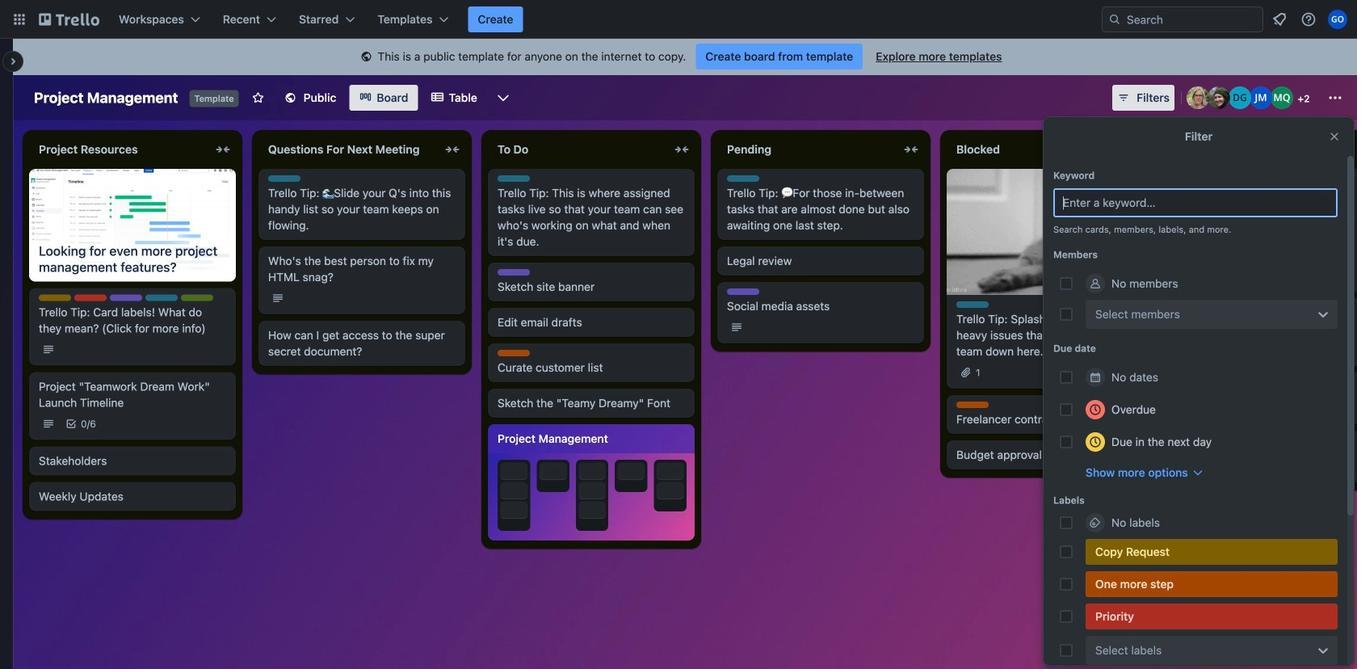 Task type: locate. For each thing, give the bounding box(es) containing it.
1 collapse list image from the left
[[213, 140, 233, 159]]

0 vertical spatial color: yellow, title: "copy request" element
[[39, 295, 71, 301]]

melody qiao (melodyqiao) image
[[1271, 86, 1294, 109]]

0 notifications image
[[1270, 10, 1290, 29]]

1 vertical spatial color: yellow, title: "copy request" element
[[1086, 539, 1338, 565]]

back to home image
[[39, 6, 99, 32]]

0 horizontal spatial collapse list image
[[443, 140, 462, 159]]

None text field
[[29, 137, 210, 162], [1177, 137, 1358, 162], [29, 137, 210, 162], [1177, 137, 1358, 162]]

color: sky, title: "trello tip" element
[[268, 175, 301, 182], [498, 175, 530, 182], [727, 175, 760, 182], [1186, 227, 1219, 234], [145, 295, 178, 301], [957, 301, 989, 308]]

andrea crawford (andreacrawford8) image
[[1187, 86, 1210, 109]]

primary element
[[0, 0, 1358, 39]]

0 vertical spatial color: red, title: "priority" element
[[74, 295, 107, 301]]

1 horizontal spatial collapse list image
[[672, 140, 692, 159]]

1 horizontal spatial collapse list image
[[902, 140, 921, 159]]

0 horizontal spatial color: orange, title: "one more step" element
[[498, 350, 530, 356]]

color: orange, title: "one more step" element
[[498, 350, 530, 356], [957, 402, 989, 408], [1086, 571, 1338, 597]]

collapse list image
[[213, 140, 233, 159], [902, 140, 921, 159]]

collapse list image
[[443, 140, 462, 159], [672, 140, 692, 159]]

2 vertical spatial color: orange, title: "one more step" element
[[1086, 571, 1338, 597]]

1 horizontal spatial color: red, title: "priority" element
[[1086, 604, 1338, 629]]

2 horizontal spatial color: orange, title: "one more step" element
[[1086, 571, 1338, 597]]

color: yellow, title: "copy request" element
[[39, 295, 71, 301], [1086, 539, 1338, 565]]

color: red, title: "priority" element
[[74, 295, 107, 301], [1086, 604, 1338, 629]]

None text field
[[488, 137, 669, 162], [718, 137, 899, 162], [947, 137, 1128, 162], [488, 137, 669, 162], [718, 137, 899, 162], [947, 137, 1128, 162]]

0 horizontal spatial collapse list image
[[213, 140, 233, 159]]

1 horizontal spatial color: purple, title: "design team" element
[[498, 269, 530, 276]]

0 horizontal spatial color: purple, title: "design team" element
[[110, 295, 142, 301]]

color: purple, title: "design team" element
[[498, 269, 530, 276], [727, 288, 760, 295], [110, 295, 142, 301]]

2 collapse list image from the left
[[902, 140, 921, 159]]

jordan mirchev (jordan_mirchev) image
[[1250, 86, 1273, 109]]

0 horizontal spatial color: red, title: "priority" element
[[74, 295, 107, 301]]

1 vertical spatial color: orange, title: "one more step" element
[[957, 402, 989, 408]]

2 collapse list image from the left
[[672, 140, 692, 159]]

search image
[[1109, 13, 1122, 26]]



Task type: vqa. For each thing, say whether or not it's contained in the screenshot.
Your boards with 2 items Element
no



Task type: describe. For each thing, give the bounding box(es) containing it.
caity (caity) image
[[1208, 86, 1231, 109]]

1 horizontal spatial color: orange, title: "one more step" element
[[957, 402, 989, 408]]

Search field
[[1122, 8, 1263, 31]]

Enter a keyword… text field
[[1054, 188, 1338, 217]]

1 horizontal spatial color: yellow, title: "copy request" element
[[1086, 539, 1338, 565]]

0 vertical spatial color: orange, title: "one more step" element
[[498, 350, 530, 356]]

1 collapse list image from the left
[[443, 140, 462, 159]]

color: lime, title: "halp" element
[[181, 295, 213, 301]]

open information menu image
[[1301, 11, 1317, 27]]

sm image
[[358, 49, 375, 65]]

2 horizontal spatial color: purple, title: "design team" element
[[727, 288, 760, 295]]

Board name text field
[[26, 85, 186, 111]]

star or unstar board image
[[252, 91, 265, 104]]

1 vertical spatial color: red, title: "priority" element
[[1086, 604, 1338, 629]]

gary orlando (garyorlando) image
[[1328, 10, 1348, 29]]

customize views image
[[495, 90, 511, 106]]

close popover image
[[1328, 130, 1341, 143]]

devan goldstein (devangoldstein2) image
[[1229, 86, 1252, 109]]

0 horizontal spatial color: yellow, title: "copy request" element
[[39, 295, 71, 301]]

show menu image
[[1328, 90, 1344, 106]]



